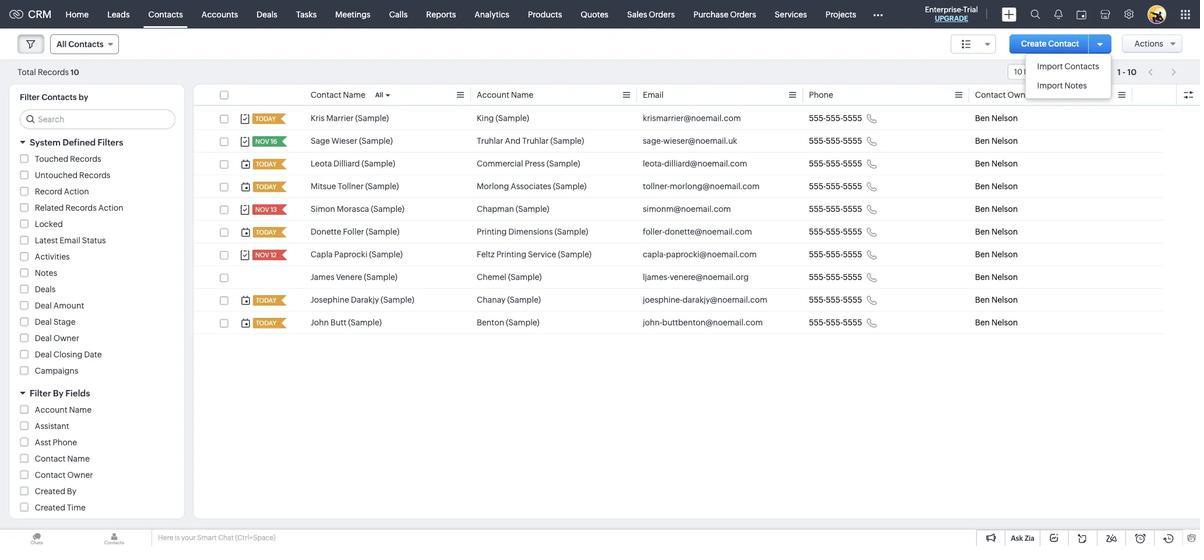 Task type: describe. For each thing, give the bounding box(es) containing it.
search element
[[1024, 0, 1048, 29]]

josephine
[[311, 296, 349, 305]]

ben nelson for darakjy@noemail.com
[[975, 296, 1018, 305]]

(sample) down 'chemel (sample)'
[[507, 296, 541, 305]]

foller-
[[643, 227, 665, 237]]

quotes
[[581, 10, 609, 19]]

All Contacts field
[[50, 34, 119, 54]]

orders for sales orders
[[649, 10, 675, 19]]

(sample) right morasca
[[371, 205, 405, 214]]

upgrade
[[935, 15, 968, 23]]

records for touched
[[70, 154, 101, 164]]

nelson for darakjy@noemail.com
[[992, 296, 1018, 305]]

today for mitsue tollner (sample)
[[256, 184, 276, 191]]

darakjy@noemail.com
[[683, 296, 768, 305]]

import for import notes
[[1037, 81, 1063, 90]]

joesphine-
[[643, 296, 683, 305]]

donette@noemail.com
[[665, 227, 752, 237]]

import notes link
[[1026, 76, 1111, 96]]

total records 10
[[17, 67, 79, 77]]

1 vertical spatial owner
[[53, 334, 79, 343]]

smart
[[197, 535, 217, 543]]

(sample) right foller
[[366, 227, 400, 237]]

chanay (sample) link
[[477, 294, 541, 306]]

5555 for venere@noemail.org
[[843, 273, 862, 282]]

10 records per page
[[1014, 68, 1086, 76]]

ben nelson for paprocki@noemail.com
[[975, 250, 1018, 259]]

dimensions
[[508, 227, 553, 237]]

kris marrier (sample) link
[[311, 113, 389, 124]]

leota dilliard (sample)
[[311, 159, 395, 168]]

john butt (sample)
[[311, 318, 382, 328]]

Search text field
[[20, 110, 175, 129]]

10 for total records 10
[[71, 68, 79, 77]]

amount
[[53, 301, 84, 311]]

(sample) up "commercial press (sample)" link
[[551, 136, 584, 146]]

morlong@noemail.com
[[670, 182, 760, 191]]

555-555-5555 for darakjy@noemail.com
[[809, 296, 862, 305]]

nov 16 link
[[252, 136, 278, 147]]

quotes link
[[572, 0, 618, 28]]

orders for purchase orders
[[730, 10, 756, 19]]

feltz printing service (sample) link
[[477, 249, 592, 261]]

associates
[[511, 182, 551, 191]]

leota-dilliard@noemail.com link
[[643, 158, 747, 170]]

filter by fields button
[[9, 384, 184, 404]]

deal for deal stage
[[35, 318, 52, 327]]

filter for filter contacts by
[[20, 93, 40, 102]]

1 nelson from the top
[[992, 114, 1018, 123]]

(sample) right darakjy
[[381, 296, 414, 305]]

today for john butt (sample)
[[256, 320, 276, 327]]

james venere (sample)
[[311, 273, 398, 282]]

morasca
[[337, 205, 369, 214]]

555-555-5555 for buttbenton@noemail.com
[[809, 318, 862, 328]]

total
[[17, 67, 36, 77]]

products link
[[519, 0, 572, 28]]

related records action
[[35, 203, 123, 213]]

1
[[1118, 67, 1121, 77]]

all contacts
[[57, 40, 104, 49]]

10 inside field
[[1014, 68, 1023, 76]]

services
[[775, 10, 807, 19]]

0 vertical spatial notes
[[1065, 81, 1087, 90]]

nelson for wieser@noemail.uk
[[992, 136, 1018, 146]]

name down fields
[[69, 406, 92, 415]]

james
[[311, 273, 334, 282]]

purchase
[[694, 10, 729, 19]]

home
[[66, 10, 89, 19]]

fields
[[65, 389, 90, 399]]

kris
[[311, 114, 325, 123]]

asst phone
[[35, 438, 77, 448]]

chemel
[[477, 273, 507, 282]]

1 truhlar from the left
[[477, 136, 503, 146]]

enterprise-trial upgrade
[[925, 5, 978, 23]]

0 vertical spatial account
[[477, 90, 509, 100]]

1 horizontal spatial contact owner
[[975, 90, 1033, 100]]

contacts for filter contacts by
[[42, 93, 77, 102]]

(sample) down feltz printing service (sample) link
[[508, 273, 542, 282]]

2 vertical spatial owner
[[67, 471, 93, 480]]

0 horizontal spatial phone
[[53, 438, 77, 448]]

ben nelson for morlong@noemail.com
[[975, 182, 1018, 191]]

5555 for buttbenton@noemail.com
[[843, 318, 862, 328]]

paprocki
[[334, 250, 368, 259]]

name up kris marrier (sample) on the left
[[343, 90, 365, 100]]

krismarrier@noemail.com
[[643, 114, 741, 123]]

5555 for paprocki@noemail.com
[[843, 250, 862, 259]]

ben for wieser@noemail.uk
[[975, 136, 990, 146]]

page
[[1068, 68, 1086, 76]]

tollner-
[[643, 182, 670, 191]]

1 vertical spatial deals
[[35, 285, 56, 294]]

1 horizontal spatial action
[[98, 203, 123, 213]]

0 vertical spatial contact name
[[311, 90, 365, 100]]

records for 10
[[1024, 68, 1053, 76]]

feltz printing service (sample)
[[477, 250, 592, 259]]

mitsue
[[311, 182, 336, 191]]

actions
[[1135, 39, 1164, 48]]

records for total
[[38, 67, 69, 77]]

ben for paprocki@noemail.com
[[975, 250, 990, 259]]

nov for sage
[[255, 138, 269, 145]]

(sample) up darakjy
[[364, 273, 398, 282]]

signals element
[[1048, 0, 1070, 29]]

printing dimensions (sample) link
[[477, 226, 588, 238]]

0 vertical spatial owner
[[1008, 90, 1033, 100]]

1 555-555-5555 from the top
[[809, 114, 862, 123]]

(sample) inside 'link'
[[496, 114, 529, 123]]

(sample) right dilliard
[[362, 159, 395, 168]]

chapman (sample)
[[477, 205, 549, 214]]

nov 12 link
[[252, 250, 278, 261]]

leota-dilliard@noemail.com
[[643, 159, 747, 168]]

today for donette foller (sample)
[[256, 229, 276, 236]]

deal closing date
[[35, 350, 102, 360]]

ben nelson for dilliard@noemail.com
[[975, 159, 1018, 168]]

create
[[1021, 39, 1047, 48]]

records for untouched
[[79, 171, 110, 180]]

1 vertical spatial notes
[[35, 269, 57, 278]]

projects link
[[816, 0, 866, 28]]

created time
[[35, 504, 86, 513]]

ask
[[1011, 535, 1023, 543]]

ben for morlong@noemail.com
[[975, 182, 990, 191]]

activities
[[35, 252, 70, 262]]

ben nelson for donette@noemail.com
[[975, 227, 1018, 237]]

created for created by
[[35, 487, 65, 497]]

1 horizontal spatial phone
[[809, 90, 833, 100]]

sales orders link
[[618, 0, 684, 28]]

your
[[181, 535, 196, 543]]

nelson for paprocki@noemail.com
[[992, 250, 1018, 259]]

ben for darakjy@noemail.com
[[975, 296, 990, 305]]

mitsue tollner (sample) link
[[311, 181, 399, 192]]

1 vertical spatial account name
[[35, 406, 92, 415]]

status
[[82, 236, 106, 245]]

(sample) down chanay (sample) link
[[506, 318, 540, 328]]

crm link
[[9, 8, 52, 20]]

555-555-5555 for donette@noemail.com
[[809, 227, 862, 237]]

-
[[1123, 67, 1126, 77]]

555-555-5555 for paprocki@noemail.com
[[809, 250, 862, 259]]

is
[[175, 535, 180, 543]]

5555 for wieser@noemail.uk
[[843, 136, 862, 146]]

10 Records Per Page field
[[1008, 64, 1101, 80]]

(sample) right press
[[547, 159, 580, 168]]

john-buttbenton@noemail.com
[[643, 318, 763, 328]]

accounts link
[[192, 0, 247, 28]]

5 5555 from the top
[[843, 205, 862, 214]]

signals image
[[1055, 9, 1063, 19]]

foller-donette@noemail.com
[[643, 227, 752, 237]]

profile image
[[1148, 5, 1167, 24]]

filters
[[98, 138, 123, 147]]

deal for deal owner
[[35, 334, 52, 343]]

sales
[[627, 10, 647, 19]]

chanay
[[477, 296, 506, 305]]

1 ben from the top
[[975, 114, 990, 123]]

chat
[[218, 535, 234, 543]]

asst
[[35, 438, 51, 448]]

chemel (sample)
[[477, 273, 542, 282]]

chats image
[[0, 531, 73, 547]]

wieser
[[332, 136, 358, 146]]

foller-donette@noemail.com link
[[643, 226, 752, 238]]

0 horizontal spatial action
[[64, 187, 89, 196]]

untouched
[[35, 171, 78, 180]]

(sample) up printing dimensions (sample)
[[516, 205, 549, 214]]

0 vertical spatial printing
[[477, 227, 507, 237]]

capla-
[[643, 250, 666, 259]]

donette foller (sample)
[[311, 227, 400, 237]]

555-555-5555 for venere@noemail.org
[[809, 273, 862, 282]]

leads link
[[98, 0, 139, 28]]



Task type: locate. For each thing, give the bounding box(es) containing it.
6 5555 from the top
[[843, 227, 862, 237]]

profile element
[[1141, 0, 1174, 28]]

truhlar left and
[[477, 136, 503, 146]]

7 ben nelson from the top
[[975, 250, 1018, 259]]

search image
[[1031, 9, 1041, 19]]

contacts down the home
[[68, 40, 104, 49]]

10 555-555-5555 from the top
[[809, 318, 862, 328]]

1 vertical spatial all
[[375, 92, 383, 99]]

(sample) right wieser
[[359, 136, 393, 146]]

by for filter
[[53, 389, 64, 399]]

555-555-5555 for dilliard@noemail.com
[[809, 159, 862, 168]]

sage-wieser@noemail.uk
[[643, 136, 737, 146]]

contact owner up created by
[[35, 471, 93, 480]]

printing up chemel (sample) link
[[496, 250, 526, 259]]

1 horizontal spatial deals
[[257, 10, 277, 19]]

7 5555 from the top
[[843, 250, 862, 259]]

10 ben from the top
[[975, 318, 990, 328]]

account name down filter by fields
[[35, 406, 92, 415]]

contact name up 'marrier' at top left
[[311, 90, 365, 100]]

1 horizontal spatial notes
[[1065, 81, 1087, 90]]

1 vertical spatial nov
[[255, 206, 269, 213]]

tasks link
[[287, 0, 326, 28]]

(sample) up and
[[496, 114, 529, 123]]

email right latest
[[60, 236, 80, 245]]

5555 for darakjy@noemail.com
[[843, 296, 862, 305]]

deal amount
[[35, 301, 84, 311]]

nov
[[255, 138, 269, 145], [255, 206, 269, 213], [255, 252, 269, 259]]

1 vertical spatial filter
[[30, 389, 51, 399]]

orders right purchase
[[730, 10, 756, 19]]

purchase orders link
[[684, 0, 766, 28]]

josephine darakjy (sample)
[[311, 296, 414, 305]]

(sample) right service
[[558, 250, 592, 259]]

0 vertical spatial nov
[[255, 138, 269, 145]]

4 nelson from the top
[[992, 182, 1018, 191]]

7 nelson from the top
[[992, 250, 1018, 259]]

0 vertical spatial deals
[[257, 10, 277, 19]]

system defined filters button
[[9, 132, 184, 153]]

1 horizontal spatial orders
[[730, 10, 756, 19]]

2 truhlar from the left
[[522, 136, 549, 146]]

2 horizontal spatial 10
[[1128, 67, 1137, 77]]

4 555-555-5555 from the top
[[809, 182, 862, 191]]

josephine darakjy (sample) link
[[311, 294, 414, 306]]

0 vertical spatial contact owner
[[975, 90, 1033, 100]]

9 555-555-5555 from the top
[[809, 296, 862, 305]]

import contacts link
[[1026, 57, 1111, 76]]

10 for 1 - 10
[[1128, 67, 1137, 77]]

16
[[271, 138, 277, 145]]

all for all
[[375, 92, 383, 99]]

2 nelson from the top
[[992, 136, 1018, 146]]

today link for josephine
[[253, 296, 278, 306]]

nov left the 12
[[255, 252, 269, 259]]

ben for venere@noemail.org
[[975, 273, 990, 282]]

1 horizontal spatial 10
[[1014, 68, 1023, 76]]

ben for buttbenton@noemail.com
[[975, 318, 990, 328]]

today link for kris
[[252, 114, 277, 124]]

4 deal from the top
[[35, 350, 52, 360]]

3 nelson from the top
[[992, 159, 1018, 168]]

notes down page
[[1065, 81, 1087, 90]]

6 nelson from the top
[[992, 227, 1018, 237]]

nelson for morlong@noemail.com
[[992, 182, 1018, 191]]

contact name down asst phone
[[35, 455, 90, 464]]

date
[[84, 350, 102, 360]]

import notes
[[1037, 81, 1087, 90]]

truhlar up press
[[522, 136, 549, 146]]

1 vertical spatial by
[[67, 487, 76, 497]]

3 5555 from the top
[[843, 159, 862, 168]]

0 horizontal spatial notes
[[35, 269, 57, 278]]

1 import from the top
[[1037, 62, 1063, 71]]

account
[[477, 90, 509, 100], [35, 406, 67, 415]]

owner down 10 records per page
[[1008, 90, 1033, 100]]

8 555-555-5555 from the top
[[809, 273, 862, 282]]

1 vertical spatial contact name
[[35, 455, 90, 464]]

today for leota dilliard (sample)
[[256, 161, 276, 168]]

10 5555 from the top
[[843, 318, 862, 328]]

1 vertical spatial import
[[1037, 81, 1063, 90]]

and
[[505, 136, 521, 146]]

truhlar
[[477, 136, 503, 146], [522, 136, 549, 146]]

reports link
[[417, 0, 465, 28]]

all up total records 10 at the left top
[[57, 40, 67, 49]]

records down defined
[[70, 154, 101, 164]]

contacts for import contacts
[[1065, 62, 1099, 71]]

4 5555 from the top
[[843, 182, 862, 191]]

contact name
[[311, 90, 365, 100], [35, 455, 90, 464]]

commercial press (sample)
[[477, 159, 580, 168]]

today link for mitsue
[[253, 182, 278, 192]]

nov for capla
[[255, 252, 269, 259]]

2 nov from the top
[[255, 206, 269, 213]]

benton (sample)
[[477, 318, 540, 328]]

analytics link
[[465, 0, 519, 28]]

deals left tasks
[[257, 10, 277, 19]]

home link
[[56, 0, 98, 28]]

0 horizontal spatial truhlar
[[477, 136, 503, 146]]

8 nelson from the top
[[992, 273, 1018, 282]]

6 ben from the top
[[975, 227, 990, 237]]

ben for dilliard@noemail.com
[[975, 159, 990, 168]]

today down nov 16 on the top left
[[256, 161, 276, 168]]

0 horizontal spatial account name
[[35, 406, 92, 415]]

0 vertical spatial filter
[[20, 93, 40, 102]]

10 down create on the right
[[1014, 68, 1023, 76]]

(sample) right associates
[[553, 182, 587, 191]]

nov 13
[[255, 206, 277, 213]]

5555 for dilliard@noemail.com
[[843, 159, 862, 168]]

orders
[[649, 10, 675, 19], [730, 10, 756, 19]]

0 horizontal spatial by
[[53, 389, 64, 399]]

email up "krismarrier@noemail.com" link
[[643, 90, 664, 100]]

2 555-555-5555 from the top
[[809, 136, 862, 146]]

marrier
[[326, 114, 354, 123]]

0 horizontal spatial orders
[[649, 10, 675, 19]]

0 vertical spatial by
[[53, 389, 64, 399]]

8 ben nelson from the top
[[975, 273, 1018, 282]]

row group
[[194, 107, 1164, 335]]

1 ben nelson from the top
[[975, 114, 1018, 123]]

6 555-555-5555 from the top
[[809, 227, 862, 237]]

1 vertical spatial account
[[35, 406, 67, 415]]

benton (sample) link
[[477, 317, 540, 329]]

records inside field
[[1024, 68, 1053, 76]]

krismarrier@noemail.com link
[[643, 113, 741, 124]]

2 orders from the left
[[730, 10, 756, 19]]

today up nov 13
[[256, 184, 276, 191]]

nelson
[[992, 114, 1018, 123], [992, 136, 1018, 146], [992, 159, 1018, 168], [992, 182, 1018, 191], [992, 205, 1018, 214], [992, 227, 1018, 237], [992, 250, 1018, 259], [992, 273, 1018, 282], [992, 296, 1018, 305], [992, 318, 1018, 328]]

orders right sales
[[649, 10, 675, 19]]

0 horizontal spatial all
[[57, 40, 67, 49]]

9 ben nelson from the top
[[975, 296, 1018, 305]]

created down created by
[[35, 504, 65, 513]]

5 555-555-5555 from the top
[[809, 205, 862, 214]]

1 nov from the top
[[255, 138, 269, 145]]

Other Modules field
[[866, 5, 891, 24]]

nelson for donette@noemail.com
[[992, 227, 1018, 237]]

simon morasca (sample) link
[[311, 203, 405, 215]]

feltz
[[477, 250, 495, 259]]

today link for leota
[[253, 159, 278, 170]]

3 ben from the top
[[975, 159, 990, 168]]

ben nelson
[[975, 114, 1018, 123], [975, 136, 1018, 146], [975, 159, 1018, 168], [975, 182, 1018, 191], [975, 205, 1018, 214], [975, 227, 1018, 237], [975, 250, 1018, 259], [975, 273, 1018, 282], [975, 296, 1018, 305], [975, 318, 1018, 328]]

foller
[[343, 227, 364, 237]]

0 vertical spatial created
[[35, 487, 65, 497]]

venere
[[336, 273, 362, 282]]

deal left stage
[[35, 318, 52, 327]]

butt
[[331, 318, 346, 328]]

1 horizontal spatial contact name
[[311, 90, 365, 100]]

create menu element
[[995, 0, 1024, 28]]

0 vertical spatial all
[[57, 40, 67, 49]]

records left per
[[1024, 68, 1053, 76]]

2 vertical spatial nov
[[255, 252, 269, 259]]

contacts left by
[[42, 93, 77, 102]]

5555 for morlong@noemail.com
[[843, 182, 862, 191]]

action
[[64, 187, 89, 196], [98, 203, 123, 213]]

10 nelson from the top
[[992, 318, 1018, 328]]

deal down 'deal stage'
[[35, 334, 52, 343]]

today link up nov 13 link
[[253, 182, 278, 192]]

today link for donette
[[253, 227, 278, 238]]

contacts right 'leads'
[[148, 10, 183, 19]]

by left fields
[[53, 389, 64, 399]]

555-555-5555 for morlong@noemail.com
[[809, 182, 862, 191]]

owner up created by
[[67, 471, 93, 480]]

10 inside total records 10
[[71, 68, 79, 77]]

0 vertical spatial phone
[[809, 90, 833, 100]]

here is your smart chat (ctrl+space)
[[158, 535, 276, 543]]

contact inside button
[[1049, 39, 1080, 48]]

morlong associates (sample) link
[[477, 181, 587, 192]]

5 nelson from the top
[[992, 205, 1018, 214]]

create menu image
[[1002, 7, 1017, 21]]

1 horizontal spatial all
[[375, 92, 383, 99]]

filter inside 'filter by fields' dropdown button
[[30, 389, 51, 399]]

ljames-venere@noemail.org link
[[643, 272, 749, 283]]

press
[[525, 159, 545, 168]]

1 vertical spatial action
[[98, 203, 123, 213]]

simonm@noemail.com link
[[643, 203, 731, 215]]

defined
[[63, 138, 96, 147]]

today link down nov 16 link
[[253, 159, 278, 170]]

records for related
[[65, 203, 97, 213]]

6 ben nelson from the top
[[975, 227, 1018, 237]]

deal for deal closing date
[[35, 350, 52, 360]]

name up king (sample) 'link'
[[511, 90, 534, 100]]

simon
[[311, 205, 335, 214]]

(sample) up service
[[555, 227, 588, 237]]

related
[[35, 203, 64, 213]]

8 ben from the top
[[975, 273, 990, 282]]

ben nelson for buttbenton@noemail.com
[[975, 318, 1018, 328]]

2 created from the top
[[35, 504, 65, 513]]

ben
[[975, 114, 990, 123], [975, 136, 990, 146], [975, 159, 990, 168], [975, 182, 990, 191], [975, 205, 990, 214], [975, 227, 990, 237], [975, 250, 990, 259], [975, 273, 990, 282], [975, 296, 990, 305], [975, 318, 990, 328]]

records down record action
[[65, 203, 97, 213]]

today down nov 12
[[256, 297, 276, 304]]

james venere (sample) link
[[311, 272, 398, 283]]

notes
[[1065, 81, 1087, 90], [35, 269, 57, 278]]

crm
[[28, 8, 52, 20]]

2 ben nelson from the top
[[975, 136, 1018, 146]]

wieser@noemail.uk
[[663, 136, 737, 146]]

sage-
[[643, 136, 664, 146]]

owner
[[1008, 90, 1033, 100], [53, 334, 79, 343], [67, 471, 93, 480]]

chapman
[[477, 205, 514, 214]]

action up related records action
[[64, 187, 89, 196]]

1 created from the top
[[35, 487, 65, 497]]

all for all contacts
[[57, 40, 67, 49]]

contacts inside field
[[68, 40, 104, 49]]

nov for simon
[[255, 206, 269, 213]]

calendar image
[[1077, 10, 1087, 19]]

today link for john
[[253, 318, 278, 329]]

3 ben nelson from the top
[[975, 159, 1018, 168]]

sage wieser (sample) link
[[311, 135, 393, 147]]

row group containing kris marrier (sample)
[[194, 107, 1164, 335]]

dilliard@noemail.com
[[664, 159, 747, 168]]

1 horizontal spatial account name
[[477, 90, 534, 100]]

contacts up import notes link
[[1065, 62, 1099, 71]]

records down touched records at the left of the page
[[79, 171, 110, 180]]

deals up deal amount
[[35, 285, 56, 294]]

nelson for buttbenton@noemail.com
[[992, 318, 1018, 328]]

deal for deal amount
[[35, 301, 52, 311]]

filter for filter by fields
[[30, 389, 51, 399]]

9 5555 from the top
[[843, 296, 862, 305]]

3 deal from the top
[[35, 334, 52, 343]]

3 nov from the top
[[255, 252, 269, 259]]

(sample) up sage wieser (sample)
[[355, 114, 389, 123]]

today link up nov 16 link
[[252, 114, 277, 124]]

1 vertical spatial printing
[[496, 250, 526, 259]]

1 orders from the left
[[649, 10, 675, 19]]

tollner
[[338, 182, 364, 191]]

ben nelson for wieser@noemail.uk
[[975, 136, 1018, 146]]

1 vertical spatial phone
[[53, 438, 77, 448]]

create contact
[[1021, 39, 1080, 48]]

records
[[38, 67, 69, 77], [1024, 68, 1053, 76], [70, 154, 101, 164], [79, 171, 110, 180], [65, 203, 97, 213]]

deal up 'deal stage'
[[35, 301, 52, 311]]

1 vertical spatial contact owner
[[35, 471, 93, 480]]

account up king
[[477, 90, 509, 100]]

filter
[[20, 93, 40, 102], [30, 389, 51, 399]]

all up kris marrier (sample) link
[[375, 92, 383, 99]]

by for created
[[67, 487, 76, 497]]

account name up king (sample) 'link'
[[477, 90, 534, 100]]

size image
[[962, 39, 971, 50]]

import for import contacts
[[1037, 62, 1063, 71]]

0 horizontal spatial contact name
[[35, 455, 90, 464]]

calls link
[[380, 0, 417, 28]]

0 horizontal spatial email
[[60, 236, 80, 245]]

analytics
[[475, 10, 509, 19]]

ben for donette@noemail.com
[[975, 227, 990, 237]]

latest
[[35, 236, 58, 245]]

2 deal from the top
[[35, 318, 52, 327]]

7 ben from the top
[[975, 250, 990, 259]]

0 vertical spatial import
[[1037, 62, 1063, 71]]

capla paprocki (sample) link
[[311, 249, 403, 261]]

2 5555 from the top
[[843, 136, 862, 146]]

contacts image
[[78, 531, 151, 547]]

2 ben from the top
[[975, 136, 990, 146]]

printing down chapman
[[477, 227, 507, 237]]

account up assistant
[[35, 406, 67, 415]]

untouched records
[[35, 171, 110, 180]]

king
[[477, 114, 494, 123]]

10 right -
[[1128, 67, 1137, 77]]

1 horizontal spatial truhlar
[[522, 136, 549, 146]]

purchase orders
[[694, 10, 756, 19]]

today link left john
[[253, 318, 278, 329]]

kris marrier (sample)
[[311, 114, 389, 123]]

1 horizontal spatial by
[[67, 487, 76, 497]]

nov left 13
[[255, 206, 269, 213]]

commercial
[[477, 159, 523, 168]]

navigation
[[1143, 64, 1183, 80]]

ben nelson for venere@noemail.org
[[975, 273, 1018, 282]]

0 horizontal spatial 10
[[71, 68, 79, 77]]

email
[[643, 90, 664, 100], [60, 236, 80, 245]]

sage
[[311, 136, 330, 146]]

1 vertical spatial created
[[35, 504, 65, 513]]

9 nelson from the top
[[992, 296, 1018, 305]]

0 vertical spatial account name
[[477, 90, 534, 100]]

record
[[35, 187, 62, 196]]

latest email status
[[35, 236, 106, 245]]

nov left 16 at the left top of the page
[[255, 138, 269, 145]]

today link down nov 13 link
[[253, 227, 278, 238]]

0 horizontal spatial contact owner
[[35, 471, 93, 480]]

created for created time
[[35, 504, 65, 513]]

today link down nov 12 link
[[253, 296, 278, 306]]

touched
[[35, 154, 68, 164]]

10 up by
[[71, 68, 79, 77]]

today for josephine darakjy (sample)
[[256, 297, 276, 304]]

contacts for all contacts
[[68, 40, 104, 49]]

nelson for dilliard@noemail.com
[[992, 159, 1018, 168]]

1 horizontal spatial account
[[477, 90, 509, 100]]

name down asst phone
[[67, 455, 90, 464]]

contact owner down 10 records per page
[[975, 90, 1033, 100]]

4 ben nelson from the top
[[975, 182, 1018, 191]]

assistant
[[35, 422, 69, 431]]

today for kris marrier (sample)
[[255, 115, 276, 122]]

owner up closing
[[53, 334, 79, 343]]

filter down total
[[20, 93, 40, 102]]

today up nov 16 link
[[255, 115, 276, 122]]

by up time
[[67, 487, 76, 497]]

2 import from the top
[[1037, 81, 1063, 90]]

1 vertical spatial email
[[60, 236, 80, 245]]

notes down "activities"
[[35, 269, 57, 278]]

(sample) right paprocki
[[369, 250, 403, 259]]

capla-paprocki@noemail.com
[[643, 250, 757, 259]]

0 vertical spatial email
[[643, 90, 664, 100]]

0 horizontal spatial deals
[[35, 285, 56, 294]]

5 ben nelson from the top
[[975, 205, 1018, 214]]

all inside field
[[57, 40, 67, 49]]

nelson for venere@noemail.org
[[992, 273, 1018, 282]]

locked
[[35, 220, 63, 229]]

0 horizontal spatial account
[[35, 406, 67, 415]]

5 ben from the top
[[975, 205, 990, 214]]

10
[[1128, 67, 1137, 77], [1014, 68, 1023, 76], [71, 68, 79, 77]]

reports
[[426, 10, 456, 19]]

(ctrl+space)
[[235, 535, 276, 543]]

deals
[[257, 10, 277, 19], [35, 285, 56, 294]]

1 deal from the top
[[35, 301, 52, 311]]

555-555-5555
[[809, 114, 862, 123], [809, 136, 862, 146], [809, 159, 862, 168], [809, 182, 862, 191], [809, 205, 862, 214], [809, 227, 862, 237], [809, 250, 862, 259], [809, 273, 862, 282], [809, 296, 862, 305], [809, 318, 862, 328]]

5555 for donette@noemail.com
[[843, 227, 862, 237]]

today left john
[[256, 320, 276, 327]]

555-555-5555 for wieser@noemail.uk
[[809, 136, 862, 146]]

records up filter contacts by
[[38, 67, 69, 77]]

9 ben from the top
[[975, 296, 990, 305]]

by inside dropdown button
[[53, 389, 64, 399]]

(sample) down darakjy
[[348, 318, 382, 328]]

system
[[30, 138, 61, 147]]

action up "status"
[[98, 203, 123, 213]]

capla paprocki (sample)
[[311, 250, 403, 259]]

tasks
[[296, 10, 317, 19]]

filter down campaigns
[[30, 389, 51, 399]]

0 vertical spatial action
[[64, 187, 89, 196]]

10 ben nelson from the top
[[975, 318, 1018, 328]]

4 ben from the top
[[975, 182, 990, 191]]

1 5555 from the top
[[843, 114, 862, 123]]

8 5555 from the top
[[843, 273, 862, 282]]

deal up campaigns
[[35, 350, 52, 360]]

donette
[[311, 227, 341, 237]]

3 555-555-5555 from the top
[[809, 159, 862, 168]]

None field
[[951, 34, 996, 54]]

joesphine-darakjy@noemail.com link
[[643, 294, 768, 306]]

1 horizontal spatial email
[[643, 90, 664, 100]]

today down nov 13
[[256, 229, 276, 236]]

touched records
[[35, 154, 101, 164]]

(sample) right tollner
[[365, 182, 399, 191]]

filter by fields
[[30, 389, 90, 399]]

7 555-555-5555 from the top
[[809, 250, 862, 259]]

created up created time
[[35, 487, 65, 497]]



Task type: vqa. For each thing, say whether or not it's contained in the screenshot.
Accounts - Sent emails from CRM
no



